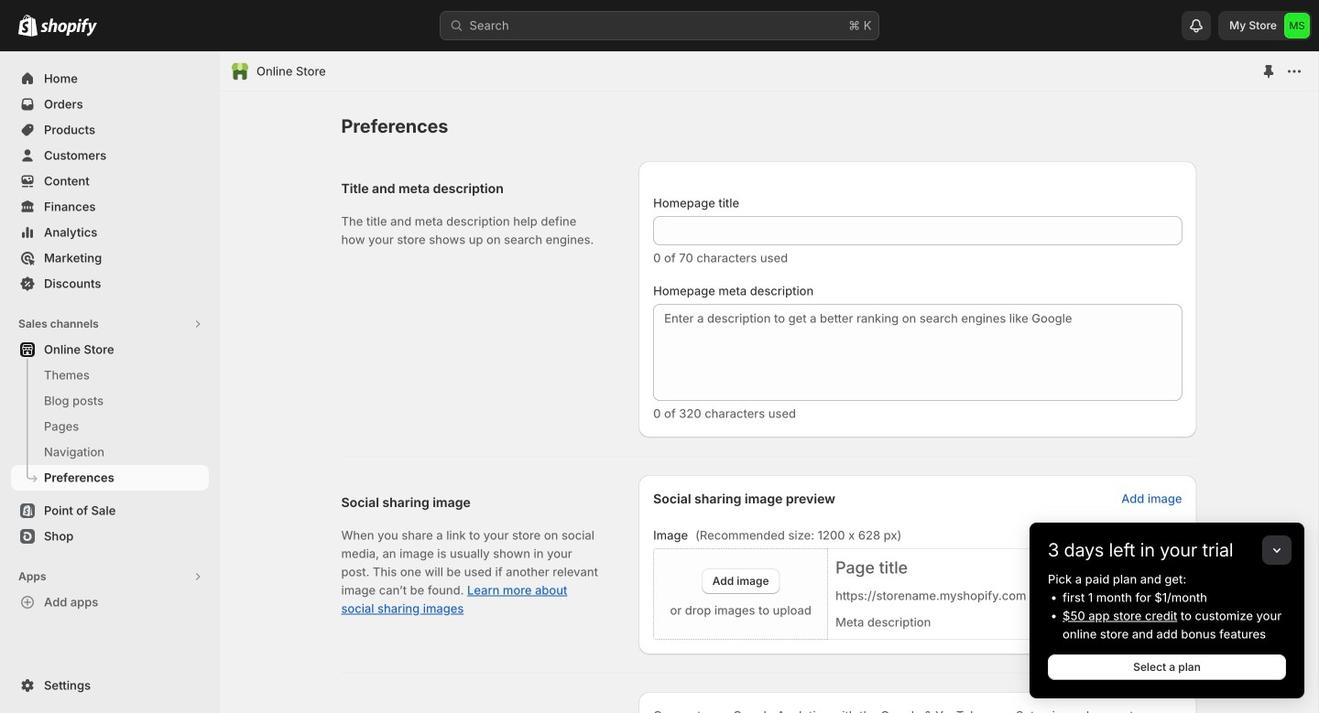 Task type: vqa. For each thing, say whether or not it's contained in the screenshot.
text box
no



Task type: locate. For each thing, give the bounding box(es) containing it.
my store image
[[1285, 13, 1310, 38]]

online store image
[[231, 62, 249, 81]]

shopify image
[[40, 18, 97, 36]]

shopify image
[[18, 14, 38, 36]]



